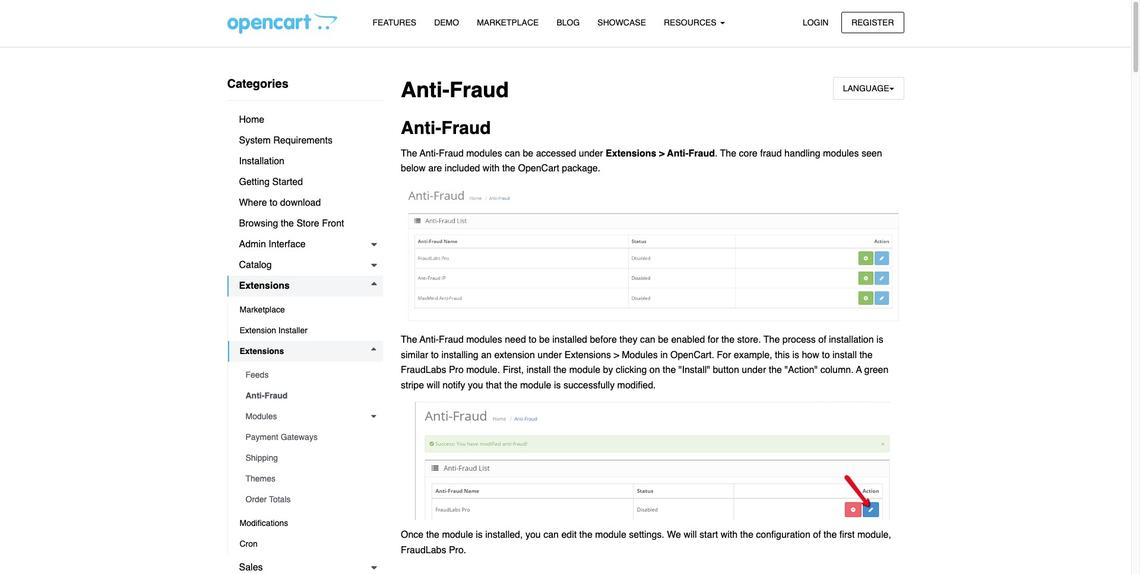 Task type: describe. For each thing, give the bounding box(es) containing it.
extension installer
[[240, 326, 308, 335]]

process
[[782, 335, 816, 346]]

to inside where to download link
[[270, 198, 278, 208]]

installation link
[[227, 151, 383, 172]]

to right similar
[[431, 350, 439, 361]]

installation
[[239, 156, 284, 167]]

a
[[856, 365, 862, 376]]

admin interface link
[[227, 235, 383, 255]]

where to download link
[[227, 193, 383, 214]]

where
[[239, 198, 267, 208]]

extensions link for marketplace
[[227, 276, 383, 297]]

system requirements link
[[227, 131, 383, 151]]

payment
[[246, 433, 278, 442]]

included
[[445, 163, 480, 174]]

modifications
[[240, 519, 288, 528]]

cron
[[240, 540, 258, 549]]

interface
[[269, 239, 306, 250]]

showcase
[[598, 18, 646, 27]]

the up a
[[859, 350, 873, 361]]

requirements
[[273, 135, 332, 146]]

first,
[[503, 365, 524, 376]]

shipping link
[[234, 448, 383, 469]]

browsing the store front link
[[227, 214, 383, 235]]

is right installation
[[876, 335, 883, 346]]

0 vertical spatial can
[[505, 148, 520, 159]]

totals
[[269, 495, 291, 505]]

the up this
[[764, 335, 780, 346]]

the down this
[[769, 365, 782, 376]]

can inside "once the module is installed, you can edit the module settings. we will start with the configuration of the first module, fraudlabs pro."
[[543, 530, 559, 541]]

order totals link
[[234, 490, 383, 511]]

this
[[775, 350, 790, 361]]

need
[[505, 335, 526, 346]]

on
[[649, 365, 660, 376]]

they
[[619, 335, 637, 346]]

the left configuration on the bottom of page
[[740, 530, 753, 541]]

the right "for"
[[721, 335, 735, 346]]

payment gateways
[[246, 433, 318, 442]]

marketplace for rightmost marketplace link
[[477, 18, 539, 27]]

the inside . the core fraud handling modules seen below are included with the opencart package.
[[720, 148, 736, 159]]

of inside the anti-fraud modules need to be installed before they can be enabled for the store. the process of installation is similar to installing an extension under extensions > modules in opencart. for example, this is how to install the fraudlabs pro module. first, install the module by clicking on the "install" button under the "action" column.  a green stripe will notify you that the module is successfully modified.
[[818, 335, 826, 346]]

configuration
[[756, 530, 810, 541]]

extensions link for feeds
[[228, 341, 383, 362]]

cron link
[[228, 534, 383, 555]]

handling
[[784, 148, 820, 159]]

anti-fraud link
[[234, 386, 383, 407]]

modules inside . the core fraud handling modules seen below are included with the opencart package.
[[823, 148, 859, 159]]

getting started link
[[227, 172, 383, 193]]

1 vertical spatial modules
[[246, 412, 277, 422]]

are
[[428, 163, 442, 174]]

opencart.
[[670, 350, 714, 361]]

pro.
[[449, 546, 466, 556]]

store
[[297, 219, 319, 229]]

that
[[486, 380, 502, 391]]

notify
[[442, 380, 465, 391]]

payment gateways link
[[234, 428, 383, 448]]

to right how
[[822, 350, 830, 361]]

front
[[322, 219, 344, 229]]

is inside "once the module is installed, you can edit the module settings. we will start with the configuration of the first module, fraudlabs pro."
[[476, 530, 483, 541]]

installed
[[552, 335, 587, 346]]

you inside the anti-fraud modules need to be installed before they can be enabled for the store. the process of installation is similar to installing an extension under extensions > modules in opencart. for example, this is how to install the fraudlabs pro module. first, install the module by clicking on the "install" button under the "action" column.  a green stripe will notify you that the module is successfully modified.
[[468, 380, 483, 391]]

is right this
[[792, 350, 799, 361]]

settings.
[[629, 530, 664, 541]]

order totals
[[246, 495, 291, 505]]

module.
[[466, 365, 500, 376]]

before
[[590, 335, 617, 346]]

blog link
[[548, 12, 589, 33]]

core
[[739, 148, 757, 159]]

admin interface
[[239, 239, 306, 250]]

fraud
[[760, 148, 782, 159]]

enabled
[[671, 335, 705, 346]]

1 horizontal spatial install
[[832, 350, 857, 361]]

sales link
[[227, 558, 383, 575]]

the anti-fraud modules need to be installed before they can be enabled for the store. the process of installation is similar to installing an extension under extensions > modules in opencart. for example, this is how to install the fraudlabs pro module. first, install the module by clicking on the "install" button under the "action" column.  a green stripe will notify you that the module is successfully modified.
[[401, 335, 889, 391]]

0 horizontal spatial under
[[538, 350, 562, 361]]

catalog
[[239, 260, 272, 271]]

"action"
[[785, 365, 818, 376]]

> inside the anti-fraud modules need to be installed before they can be enabled for the store. the process of installation is similar to installing an extension under extensions > modules in opencart. for example, this is how to install the fraudlabs pro module. first, install the module by clicking on the "install" button under the "action" column.  a green stripe will notify you that the module is successfully modified.
[[614, 350, 619, 361]]

resources link
[[655, 12, 734, 33]]

button
[[713, 365, 739, 376]]

clicking
[[616, 365, 647, 376]]

0 vertical spatial anti-fraud
[[401, 78, 509, 102]]

extension
[[240, 326, 276, 335]]

browsing the store front
[[239, 219, 344, 229]]

seen
[[862, 148, 882, 159]]

extensions inside the anti-fraud modules need to be installed before they can be enabled for the store. the process of installation is similar to installing an extension under extensions > modules in opencart. for example, this is how to install the fraudlabs pro module. first, install the module by clicking on the "install" button under the "action" column.  a green stripe will notify you that the module is successfully modified.
[[564, 350, 611, 361]]

0 horizontal spatial install
[[526, 365, 551, 376]]

store.
[[737, 335, 761, 346]]

the down installed
[[553, 365, 567, 376]]

installation
[[829, 335, 874, 346]]

is left successfully
[[554, 380, 561, 391]]

sales
[[239, 563, 263, 574]]

2 vertical spatial under
[[742, 365, 766, 376]]

0 horizontal spatial be
[[523, 148, 533, 159]]

the down first,
[[504, 380, 517, 391]]

1 vertical spatial marketplace link
[[228, 300, 383, 321]]

package.
[[562, 163, 600, 174]]

fraud inside the anti-fraud modules need to be installed before they can be enabled for the store. the process of installation is similar to installing an extension under extensions > modules in opencart. for example, this is how to install the fraudlabs pro module. first, install the module by clicking on the "install" button under the "action" column.  a green stripe will notify you that the module is successfully modified.
[[439, 335, 464, 346]]

themes
[[246, 474, 276, 484]]

extension
[[494, 350, 535, 361]]

demo
[[434, 18, 459, 27]]

can inside the anti-fraud modules need to be installed before they can be enabled for the store. the process of installation is similar to installing an extension under extensions > modules in opencart. for example, this is how to install the fraudlabs pro module. first, install the module by clicking on the "install" button under the "action" column.  a green stripe will notify you that the module is successfully modified.
[[640, 335, 655, 346]]

successfully
[[563, 380, 615, 391]]

demo link
[[425, 12, 468, 33]]

. the core fraud handling modules seen below are included with the opencart package.
[[401, 148, 882, 174]]

how
[[802, 350, 819, 361]]

edit
[[561, 530, 577, 541]]

the right 'once' on the bottom left of page
[[426, 530, 439, 541]]

module up successfully
[[569, 365, 600, 376]]



Task type: locate. For each thing, give the bounding box(es) containing it.
login link
[[793, 12, 839, 33]]

2 fraudlabs from the top
[[401, 546, 446, 556]]

the up below
[[401, 148, 417, 159]]

you inside "once the module is installed, you can edit the module settings. we will start with the configuration of the first module, fraudlabs pro."
[[525, 530, 541, 541]]

under down installed
[[538, 350, 562, 361]]

modules up payment
[[246, 412, 277, 422]]

of
[[818, 335, 826, 346], [813, 530, 821, 541]]

fraudlabs
[[401, 365, 446, 376], [401, 546, 446, 556]]

0 horizontal spatial with
[[483, 163, 500, 174]]

is
[[876, 335, 883, 346], [792, 350, 799, 361], [554, 380, 561, 391], [476, 530, 483, 541]]

the anti-fraud modules can be accessed under extensions > anti-fraud
[[401, 148, 715, 159]]

modules up an
[[466, 335, 502, 346]]

once
[[401, 530, 424, 541]]

fraudlabs down similar
[[401, 365, 446, 376]]

with inside "once the module is installed, you can edit the module settings. we will start with the configuration of the first module, fraudlabs pro."
[[721, 530, 738, 541]]

modules inside the anti-fraud modules need to be installed before they can be enabled for the store. the process of installation is similar to installing an extension under extensions > modules in opencart. for example, this is how to install the fraudlabs pro module. first, install the module by clicking on the "install" button under the "action" column.  a green stripe will notify you that the module is successfully modified.
[[466, 335, 502, 346]]

1 vertical spatial anti-fraud
[[401, 118, 491, 138]]

marketplace for bottom marketplace link
[[240, 305, 285, 315]]

by
[[603, 365, 613, 376]]

first
[[839, 530, 855, 541]]

0 vertical spatial modules
[[622, 350, 658, 361]]

with
[[483, 163, 500, 174], [721, 530, 738, 541]]

0 horizontal spatial modules
[[246, 412, 277, 422]]

2 horizontal spatial under
[[742, 365, 766, 376]]

features link
[[364, 12, 425, 33]]

modules for the anti-fraud modules can be accessed under extensions > anti-fraud
[[466, 148, 502, 159]]

an
[[481, 350, 492, 361]]

1 horizontal spatial with
[[721, 530, 738, 541]]

1 horizontal spatial marketplace link
[[468, 12, 548, 33]]

be up opencart
[[523, 148, 533, 159]]

will left notify
[[427, 380, 440, 391]]

the right .
[[720, 148, 736, 159]]

0 vertical spatial extensions link
[[227, 276, 383, 297]]

0 vertical spatial with
[[483, 163, 500, 174]]

2 vertical spatial anti-fraud
[[246, 391, 288, 401]]

1 horizontal spatial marketplace
[[477, 18, 539, 27]]

anti- inside the anti-fraud modules need to be installed before they can be enabled for the store. the process of installation is similar to installing an extension under extensions > modules in opencart. for example, this is how to install the fraudlabs pro module. first, install the module by clicking on the "install" button under the "action" column.  a green stripe will notify you that the module is successfully modified.
[[420, 335, 439, 346]]

0 vertical spatial under
[[579, 148, 603, 159]]

the up similar
[[401, 335, 417, 346]]

0 horizontal spatial will
[[427, 380, 440, 391]]

for
[[708, 335, 719, 346]]

admin
[[239, 239, 266, 250]]

1 vertical spatial >
[[614, 350, 619, 361]]

anti-fraud back end image
[[401, 184, 904, 326], [414, 401, 891, 521]]

modules for the anti-fraud modules need to be installed before they can be enabled for the store. the process of installation is similar to installing an extension under extensions > modules in opencart. for example, this is how to install the fraudlabs pro module. first, install the module by clicking on the "install" button under the "action" column.  a green stripe will notify you that the module is successfully modified.
[[466, 335, 502, 346]]

module left the "settings."
[[595, 530, 626, 541]]

module up pro.
[[442, 530, 473, 541]]

0 vertical spatial marketplace link
[[468, 12, 548, 33]]

0 horizontal spatial marketplace
[[240, 305, 285, 315]]

0 horizontal spatial marketplace link
[[228, 300, 383, 321]]

below
[[401, 163, 426, 174]]

example,
[[734, 350, 772, 361]]

install
[[832, 350, 857, 361], [526, 365, 551, 376]]

0 vertical spatial fraudlabs
[[401, 365, 446, 376]]

fraudlabs inside the anti-fraud modules need to be installed before they can be enabled for the store. the process of installation is similar to installing an extension under extensions > modules in opencart. for example, this is how to install the fraudlabs pro module. first, install the module by clicking on the "install" button under the "action" column.  a green stripe will notify you that the module is successfully modified.
[[401, 365, 446, 376]]

is left installed,
[[476, 530, 483, 541]]

0 horizontal spatial >
[[614, 350, 619, 361]]

0 vertical spatial marketplace
[[477, 18, 539, 27]]

register
[[851, 18, 894, 27]]

0 vertical spatial anti-fraud back end image
[[401, 184, 904, 326]]

download
[[280, 198, 321, 208]]

1 horizontal spatial be
[[539, 335, 550, 346]]

modules
[[622, 350, 658, 361], [246, 412, 277, 422]]

the left opencart
[[502, 163, 515, 174]]

0 horizontal spatial you
[[468, 380, 483, 391]]

extensions
[[606, 148, 656, 159], [239, 281, 290, 292], [240, 347, 284, 356], [564, 350, 611, 361]]

2 horizontal spatial can
[[640, 335, 655, 346]]

getting
[[239, 177, 270, 188]]

feeds
[[246, 371, 269, 380]]

gateways
[[281, 433, 318, 442]]

1 fraudlabs from the top
[[401, 365, 446, 376]]

to right need
[[529, 335, 537, 346]]

features
[[373, 18, 416, 27]]

modifications link
[[228, 514, 383, 534]]

can left edit
[[543, 530, 559, 541]]

green
[[864, 365, 889, 376]]

.
[[715, 148, 718, 159]]

0 vertical spatial of
[[818, 335, 826, 346]]

under down example,
[[742, 365, 766, 376]]

2 vertical spatial can
[[543, 530, 559, 541]]

under
[[579, 148, 603, 159], [538, 350, 562, 361], [742, 365, 766, 376]]

start
[[700, 530, 718, 541]]

the
[[502, 163, 515, 174], [281, 219, 294, 229], [721, 335, 735, 346], [859, 350, 873, 361], [553, 365, 567, 376], [663, 365, 676, 376], [769, 365, 782, 376], [504, 380, 517, 391], [426, 530, 439, 541], [579, 530, 592, 541], [740, 530, 753, 541], [824, 530, 837, 541]]

modules left the seen
[[823, 148, 859, 159]]

installed,
[[485, 530, 523, 541]]

with right 'included'
[[483, 163, 500, 174]]

will right we
[[684, 530, 697, 541]]

anti-fraud
[[401, 78, 509, 102], [401, 118, 491, 138], [246, 391, 288, 401]]

0 vertical spatial >
[[659, 148, 665, 159]]

to
[[270, 198, 278, 208], [529, 335, 537, 346], [431, 350, 439, 361], [822, 350, 830, 361]]

0 vertical spatial will
[[427, 380, 440, 391]]

started
[[272, 177, 303, 188]]

will inside "once the module is installed, you can edit the module settings. we will start with the configuration of the first module, fraudlabs pro."
[[684, 530, 697, 541]]

> left .
[[659, 148, 665, 159]]

for
[[717, 350, 731, 361]]

1 horizontal spatial will
[[684, 530, 697, 541]]

modified.
[[617, 380, 656, 391]]

shipping
[[246, 454, 278, 463]]

install down installation
[[832, 350, 857, 361]]

1 horizontal spatial can
[[543, 530, 559, 541]]

of inside "once the module is installed, you can edit the module settings. we will start with the configuration of the first module, fraudlabs pro."
[[813, 530, 821, 541]]

module,
[[857, 530, 891, 541]]

fraud
[[449, 78, 509, 102], [441, 118, 491, 138], [439, 148, 464, 159], [688, 148, 715, 159], [439, 335, 464, 346], [264, 391, 288, 401]]

pro
[[449, 365, 464, 376]]

we
[[667, 530, 681, 541]]

1 vertical spatial extensions link
[[228, 341, 383, 362]]

can
[[505, 148, 520, 159], [640, 335, 655, 346], [543, 530, 559, 541]]

modules
[[466, 148, 502, 159], [823, 148, 859, 159], [466, 335, 502, 346]]

opencart - open source shopping cart solution image
[[227, 12, 337, 34]]

blog
[[557, 18, 580, 27]]

order
[[246, 495, 267, 505]]

1 vertical spatial marketplace
[[240, 305, 285, 315]]

1 horizontal spatial you
[[525, 530, 541, 541]]

of up how
[[818, 335, 826, 346]]

marketplace link
[[468, 12, 548, 33], [228, 300, 383, 321]]

of left first
[[813, 530, 821, 541]]

extensions link up feeds link at left
[[228, 341, 383, 362]]

1 horizontal spatial under
[[579, 148, 603, 159]]

1 horizontal spatial >
[[659, 148, 665, 159]]

similar
[[401, 350, 428, 361]]

module down first,
[[520, 380, 551, 391]]

installer
[[278, 326, 308, 335]]

can right they
[[640, 335, 655, 346]]

1 vertical spatial with
[[721, 530, 738, 541]]

categories
[[227, 77, 288, 91]]

extension installer link
[[228, 321, 383, 341]]

1 vertical spatial of
[[813, 530, 821, 541]]

once the module is installed, you can edit the module settings. we will start with the configuration of the first module, fraudlabs pro.
[[401, 530, 891, 556]]

can up opencart
[[505, 148, 520, 159]]

getting started
[[239, 177, 303, 188]]

the right on
[[663, 365, 676, 376]]

to right where at the top left of the page
[[270, 198, 278, 208]]

feeds link
[[234, 365, 383, 386]]

> down before
[[614, 350, 619, 361]]

the left store
[[281, 219, 294, 229]]

install right first,
[[526, 365, 551, 376]]

under up the package.
[[579, 148, 603, 159]]

1 vertical spatial you
[[525, 530, 541, 541]]

showcase link
[[589, 12, 655, 33]]

opencart
[[518, 163, 559, 174]]

1 vertical spatial fraudlabs
[[401, 546, 446, 556]]

"install"
[[679, 365, 710, 376]]

fraudlabs inside "once the module is installed, you can edit the module settings. we will start with the configuration of the first module, fraudlabs pro."
[[401, 546, 446, 556]]

installing
[[441, 350, 478, 361]]

register link
[[841, 12, 904, 33]]

extensions link down admin interface link
[[227, 276, 383, 297]]

1 vertical spatial will
[[684, 530, 697, 541]]

0 vertical spatial you
[[468, 380, 483, 391]]

be up the in
[[658, 335, 669, 346]]

be
[[523, 148, 533, 159], [539, 335, 550, 346], [658, 335, 669, 346]]

the inside . the core fraud handling modules seen below are included with the opencart package.
[[502, 163, 515, 174]]

modules inside the anti-fraud modules need to be installed before they can be enabled for the store. the process of installation is similar to installing an extension under extensions > modules in opencart. for example, this is how to install the fraudlabs pro module. first, install the module by clicking on the "install" button under the "action" column.  a green stripe will notify you that the module is successfully modified.
[[622, 350, 658, 361]]

1 vertical spatial install
[[526, 365, 551, 376]]

0 vertical spatial install
[[832, 350, 857, 361]]

the right edit
[[579, 530, 592, 541]]

1 vertical spatial can
[[640, 335, 655, 346]]

language button
[[833, 77, 904, 100]]

you down module.
[[468, 380, 483, 391]]

system requirements
[[239, 135, 332, 146]]

>
[[659, 148, 665, 159], [614, 350, 619, 361]]

2 horizontal spatial be
[[658, 335, 669, 346]]

you right installed,
[[525, 530, 541, 541]]

resources
[[664, 18, 719, 27]]

you
[[468, 380, 483, 391], [525, 530, 541, 541]]

with inside . the core fraud handling modules seen below are included with the opencart package.
[[483, 163, 500, 174]]

1 vertical spatial anti-fraud back end image
[[414, 401, 891, 521]]

in
[[660, 350, 668, 361]]

be left installed
[[539, 335, 550, 346]]

themes link
[[234, 469, 383, 490]]

0 horizontal spatial can
[[505, 148, 520, 159]]

1 vertical spatial under
[[538, 350, 562, 361]]

fraudlabs down 'once' on the bottom left of page
[[401, 546, 446, 556]]

modules up 'included'
[[466, 148, 502, 159]]

modules up clicking
[[622, 350, 658, 361]]

accessed
[[536, 148, 576, 159]]

1 horizontal spatial modules
[[622, 350, 658, 361]]

will inside the anti-fraud modules need to be installed before they can be enabled for the store. the process of installation is similar to installing an extension under extensions > modules in opencart. for example, this is how to install the fraudlabs pro module. first, install the module by clicking on the "install" button under the "action" column.  a green stripe will notify you that the module is successfully modified.
[[427, 380, 440, 391]]

with right start
[[721, 530, 738, 541]]

the
[[401, 148, 417, 159], [720, 148, 736, 159], [401, 335, 417, 346], [764, 335, 780, 346]]

the left first
[[824, 530, 837, 541]]



Task type: vqa. For each thing, say whether or not it's contained in the screenshot.
Order Totals Link
yes



